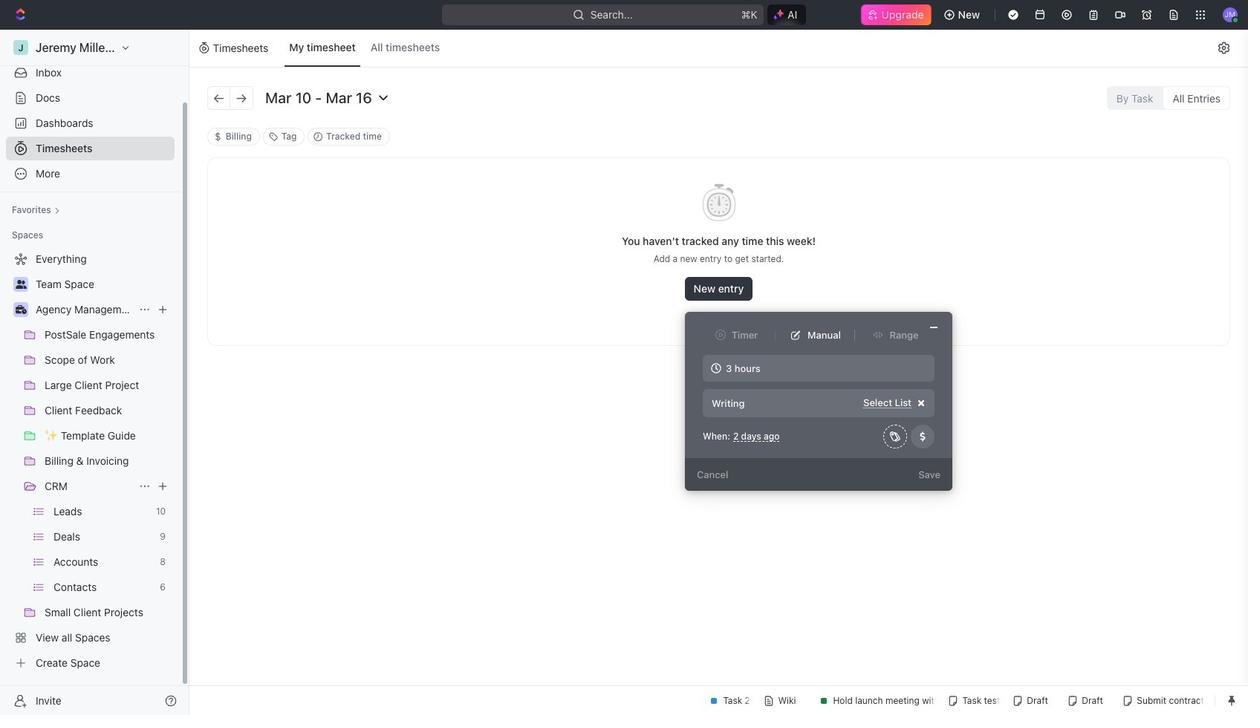 Task type: locate. For each thing, give the bounding box(es) containing it.
tree
[[6, 247, 175, 675]]

business time image
[[15, 305, 26, 314]]



Task type: describe. For each thing, give the bounding box(es) containing it.
Enter a new task name... text field
[[710, 397, 859, 410]]

tree inside sidebar navigation
[[6, 247, 175, 675]]

sidebar navigation
[[0, 30, 189, 715]]

Enter time e.g. 3 hours 20 mins text field
[[703, 355, 934, 382]]



Task type: vqa. For each thing, say whether or not it's contained in the screenshot.
ENTER A NEW TASK NAME... 'text field'
yes



